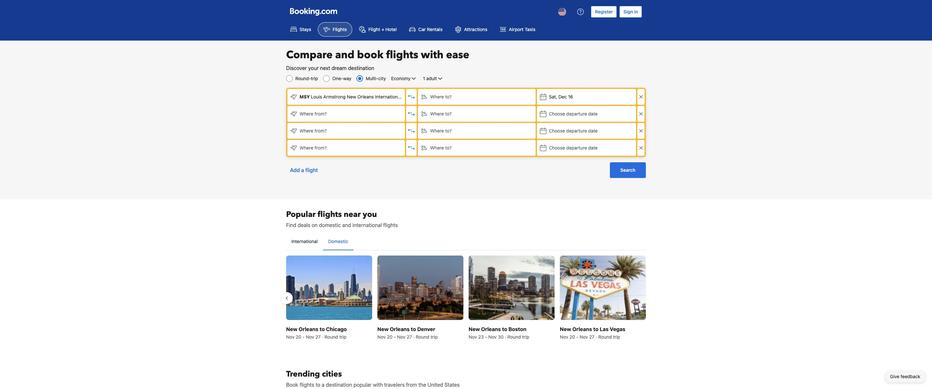 Task type: describe. For each thing, give the bounding box(es) containing it.
give
[[891, 374, 900, 379]]

vegas
[[610, 326, 626, 332]]

on
[[312, 222, 318, 228]]

you
[[363, 209, 377, 220]]

armstrong
[[324, 94, 346, 99]]

1 adult button
[[423, 75, 444, 82]]

and inside compare and book flights with ease discover your next dream destination
[[335, 48, 355, 62]]

domestic button
[[323, 233, 354, 250]]

to for las
[[594, 326, 599, 332]]

attractions link
[[450, 22, 493, 37]]

destination inside compare and book flights with ease discover your next dream destination
[[348, 65, 375, 71]]

trip for new orleans to boston
[[523, 334, 530, 340]]

flight
[[306, 167, 318, 173]]

search button
[[610, 162, 646, 178]]

domestic
[[328, 239, 348, 244]]

to? for first choose departure date popup button from the top
[[446, 128, 452, 134]]

trip inside new orleans to las vegas nov 20 - nov 27 · round trip
[[613, 334, 621, 340]]

new orleans to denver nov 20 - nov 27 · round trip
[[378, 326, 438, 340]]

23
[[479, 334, 484, 340]]

compare and book flights with ease discover your next dream destination
[[286, 48, 470, 71]]

trip for new orleans to denver
[[431, 334, 438, 340]]

give feedback button
[[886, 371, 926, 383]]

car rentals
[[419, 27, 443, 32]]

8 nov from the left
[[580, 334, 588, 340]]

3 nov from the left
[[378, 334, 386, 340]]

new orleans to chicago image
[[286, 256, 372, 320]]

book
[[357, 48, 384, 62]]

destination inside 'trending cities book flights to a destination popular with travelers from the united states'
[[326, 382, 352, 388]]

ease
[[446, 48, 470, 62]]

new orleans to boston nov 23 - nov 30 · round trip
[[469, 326, 530, 340]]

7 nov from the left
[[560, 334, 569, 340]]

travelers
[[384, 382, 405, 388]]

new orleans to las vegas nov 20 - nov 27 · round trip
[[560, 326, 626, 340]]

- for new orleans to chicago
[[303, 334, 305, 340]]

find
[[286, 222, 297, 228]]

taxis
[[525, 27, 536, 32]]

new orleans to chicago nov 20 - nov 27 · round trip
[[286, 326, 347, 340]]

discover
[[286, 65, 307, 71]]

flights inside compare and book flights with ease discover your next dream destination
[[386, 48, 419, 62]]

20 for new orleans to chicago
[[296, 334, 302, 340]]

to for boston
[[502, 326, 508, 332]]

1 horizontal spatial international
[[375, 94, 402, 99]]

new orleans to las vegas image
[[560, 256, 646, 320]]

cities
[[322, 369, 342, 380]]

states
[[445, 382, 460, 388]]

flight
[[369, 27, 380, 32]]

to for denver
[[411, 326, 416, 332]]

27 for chicago
[[316, 334, 321, 340]]

airport taxis
[[509, 27, 536, 32]]

1 nov from the left
[[286, 334, 295, 340]]

27 for denver
[[407, 334, 412, 340]]

one-way
[[333, 76, 352, 81]]

add a flight
[[290, 167, 318, 173]]

5 nov from the left
[[469, 334, 477, 340]]

hotel
[[386, 27, 397, 32]]

louis
[[311, 94, 322, 99]]

give feedback
[[891, 374, 921, 379]]

where to? button for first choose departure date popup button from the top
[[418, 123, 536, 139]]

trending cities book flights to a destination popular with travelers from the united states
[[286, 369, 460, 388]]

chicago
[[326, 326, 347, 332]]

where from? button for choose departure date dropdown button
[[288, 106, 405, 122]]

+
[[382, 27, 385, 32]]

new orleans to boston image
[[469, 256, 555, 320]]

orleans down multi-
[[358, 94, 374, 99]]

sat, dec 16
[[549, 94, 573, 99]]

choose departure date for first choose departure date popup button from the bottom
[[549, 145, 598, 151]]

20 for new orleans to denver
[[387, 334, 393, 340]]

· inside new orleans to las vegas nov 20 - nov 27 · round trip
[[596, 334, 597, 340]]

to? for sat, dec 16 dropdown button
[[446, 94, 452, 99]]

where to? for first choose departure date popup button from the top
[[430, 128, 452, 134]]

popular flights near you find deals on domestic and international flights
[[286, 209, 398, 228]]

popular
[[354, 382, 372, 388]]

a inside button
[[301, 167, 304, 173]]

where to? for first choose departure date popup button from the bottom
[[430, 145, 452, 151]]

a inside 'trending cities book flights to a destination popular with travelers from the united states'
[[322, 382, 325, 388]]

where from? for choose departure date dropdown button's where from? dropdown button
[[300, 111, 327, 117]]

dec
[[559, 94, 567, 99]]

date for first choose departure date popup button from the bottom
[[589, 145, 598, 151]]

16
[[568, 94, 573, 99]]

trip down your
[[311, 76, 318, 81]]

choose departure date for first choose departure date popup button from the top
[[549, 128, 598, 134]]

register
[[595, 9, 613, 14]]

round inside new orleans to las vegas nov 20 - nov 27 · round trip
[[599, 334, 612, 340]]

add a flight button
[[286, 162, 322, 178]]

compare
[[286, 48, 333, 62]]

las
[[600, 326, 609, 332]]

trip for new orleans to chicago
[[340, 334, 347, 340]]

feedback
[[901, 374, 921, 379]]

20 inside new orleans to las vegas nov 20 - nov 27 · round trip
[[570, 334, 575, 340]]

and inside 'popular flights near you find deals on domestic and international flights'
[[342, 222, 351, 228]]

msy
[[300, 94, 310, 99]]

where for 'where to?' popup button related to sat, dec 16 dropdown button
[[430, 94, 444, 99]]

orleans for new orleans to chicago
[[299, 326, 319, 332]]

dream
[[332, 65, 347, 71]]

4 nov from the left
[[397, 334, 406, 340]]

denver
[[418, 326, 436, 332]]

popular
[[286, 209, 316, 220]]

new for new orleans to denver
[[378, 326, 389, 332]]

where from? for where from? dropdown button for first choose departure date popup button from the bottom
[[300, 145, 327, 151]]

30
[[498, 334, 504, 340]]

add
[[290, 167, 300, 173]]

to? for choose departure date dropdown button
[[446, 111, 452, 117]]

trending
[[286, 369, 320, 380]]

economy
[[391, 76, 411, 81]]

- for new orleans to boston
[[485, 334, 487, 340]]

airport taxis link
[[495, 22, 541, 37]]

register link
[[591, 6, 617, 18]]

near
[[344, 209, 361, 220]]

city
[[379, 76, 386, 81]]

· for denver
[[414, 334, 415, 340]]

where to? for choose departure date dropdown button
[[430, 111, 452, 117]]

new for new orleans to chicago
[[286, 326, 298, 332]]



Task type: vqa. For each thing, say whether or not it's contained in the screenshot.
Yet
no



Task type: locate. For each thing, give the bounding box(es) containing it.
4 round from the left
[[599, 334, 612, 340]]

0 vertical spatial where from?
[[300, 111, 327, 117]]

from
[[406, 382, 417, 388]]

sat,
[[549, 94, 558, 99]]

- inside new orleans to denver nov 20 - nov 27 · round trip
[[394, 334, 396, 340]]

new inside new orleans to boston nov 23 - nov 30 · round trip
[[469, 326, 480, 332]]

1 vertical spatial choose departure date button
[[537, 140, 637, 156]]

round-trip
[[296, 76, 318, 81]]

trip inside new orleans to denver nov 20 - nov 27 · round trip
[[431, 334, 438, 340]]

nov
[[286, 334, 295, 340], [306, 334, 314, 340], [378, 334, 386, 340], [397, 334, 406, 340], [469, 334, 477, 340], [489, 334, 497, 340], [560, 334, 569, 340], [580, 334, 588, 340]]

attractions
[[464, 27, 488, 32]]

airport left taxis
[[509, 27, 524, 32]]

to left las
[[594, 326, 599, 332]]

1 choose departure date button from the top
[[537, 123, 637, 139]]

· for chicago
[[322, 334, 324, 340]]

1 horizontal spatial a
[[322, 382, 325, 388]]

2 choose from the top
[[549, 128, 565, 134]]

· inside new orleans to boston nov 23 - nov 30 · round trip
[[505, 334, 507, 340]]

3 27 from the left
[[590, 334, 595, 340]]

2 vertical spatial where from? button
[[288, 140, 405, 156]]

20 inside new orleans to denver nov 20 - nov 27 · round trip
[[387, 334, 393, 340]]

2 where from? from the top
[[300, 128, 327, 134]]

choose for first choose departure date popup button from the top
[[549, 128, 565, 134]]

1 date from the top
[[589, 111, 598, 117]]

1 vertical spatial with
[[373, 382, 383, 388]]

search
[[621, 167, 636, 173]]

1 choose from the top
[[549, 111, 565, 117]]

international
[[375, 94, 402, 99], [292, 239, 318, 244]]

2 horizontal spatial 27
[[590, 334, 595, 340]]

0 horizontal spatial with
[[373, 382, 383, 388]]

0 vertical spatial and
[[335, 48, 355, 62]]

- inside new orleans to boston nov 23 - nov 30 · round trip
[[485, 334, 487, 340]]

where from? button for first choose departure date popup button from the top
[[288, 123, 405, 139]]

2 - from the left
[[394, 334, 396, 340]]

1 vertical spatial airport
[[403, 94, 418, 99]]

0 vertical spatial airport
[[509, 27, 524, 32]]

1 horizontal spatial airport
[[509, 27, 524, 32]]

round inside new orleans to denver nov 20 - nov 27 · round trip
[[416, 334, 430, 340]]

adult
[[427, 76, 437, 81]]

choose inside dropdown button
[[549, 111, 565, 117]]

a down cities
[[322, 382, 325, 388]]

orleans inside the new orleans to chicago nov 20 - nov 27 · round trip
[[299, 326, 319, 332]]

1 vertical spatial international
[[292, 239, 318, 244]]

where from? button for first choose departure date popup button from the bottom
[[288, 140, 405, 156]]

0 vertical spatial a
[[301, 167, 304, 173]]

choose departure date inside dropdown button
[[549, 111, 598, 117]]

destination up multi-
[[348, 65, 375, 71]]

the
[[419, 382, 426, 388]]

round inside new orleans to boston nov 23 - nov 30 · round trip
[[508, 334, 521, 340]]

0 vertical spatial where from? button
[[288, 106, 405, 122]]

3 where to? from the top
[[430, 128, 452, 134]]

orleans inside new orleans to las vegas nov 20 - nov 27 · round trip
[[573, 326, 593, 332]]

sign
[[624, 9, 633, 14]]

3 from? from the top
[[315, 145, 327, 151]]

2 round from the left
[[416, 334, 430, 340]]

car
[[419, 27, 426, 32]]

3 - from the left
[[485, 334, 487, 340]]

2 vertical spatial choose departure date
[[549, 145, 598, 151]]

orleans inside new orleans to denver nov 20 - nov 27 · round trip
[[390, 326, 410, 332]]

new inside the new orleans to chicago nov 20 - nov 27 · round trip
[[286, 326, 298, 332]]

car rentals link
[[404, 22, 448, 37]]

2 where to? button from the top
[[418, 106, 536, 122]]

0 horizontal spatial airport
[[403, 94, 418, 99]]

choose departure date for choose departure date dropdown button
[[549, 111, 598, 117]]

multi-
[[366, 76, 379, 81]]

date inside dropdown button
[[589, 111, 598, 117]]

4 to? from the top
[[446, 145, 452, 151]]

1 choose departure date from the top
[[549, 111, 598, 117]]

round-
[[296, 76, 311, 81]]

where to?
[[430, 94, 452, 99], [430, 111, 452, 117], [430, 128, 452, 134], [430, 145, 452, 151]]

1 from? from the top
[[315, 111, 327, 117]]

orleans
[[358, 94, 374, 99], [299, 326, 319, 332], [390, 326, 410, 332], [481, 326, 501, 332], [573, 326, 593, 332]]

0 horizontal spatial a
[[301, 167, 304, 173]]

4 · from the left
[[596, 334, 597, 340]]

2 vertical spatial from?
[[315, 145, 327, 151]]

2 date from the top
[[589, 128, 598, 134]]

sign in link
[[620, 6, 642, 18]]

2 vertical spatial where from?
[[300, 145, 327, 151]]

trip down boston
[[523, 334, 530, 340]]

0 vertical spatial choose departure date button
[[537, 123, 637, 139]]

orleans left denver
[[390, 326, 410, 332]]

1 departure from the top
[[567, 111, 587, 117]]

to? for first choose departure date popup button from the bottom
[[446, 145, 452, 151]]

- inside new orleans to las vegas nov 20 - nov 27 · round trip
[[577, 334, 579, 340]]

2 to? from the top
[[446, 111, 452, 117]]

1 vertical spatial date
[[589, 128, 598, 134]]

date for first choose departure date popup button from the top
[[589, 128, 598, 134]]

1 20 from the left
[[296, 334, 302, 340]]

1 where from? button from the top
[[288, 106, 405, 122]]

to inside 'trending cities book flights to a destination popular with travelers from the united states'
[[316, 382, 321, 388]]

0 vertical spatial departure
[[567, 111, 587, 117]]

· inside the new orleans to chicago nov 20 - nov 27 · round trip
[[322, 334, 324, 340]]

new inside new orleans to las vegas nov 20 - nov 27 · round trip
[[560, 326, 572, 332]]

choose departure date button
[[537, 123, 637, 139], [537, 140, 637, 156]]

27 inside new orleans to denver nov 20 - nov 27 · round trip
[[407, 334, 412, 340]]

0 vertical spatial destination
[[348, 65, 375, 71]]

from?
[[315, 111, 327, 117], [315, 128, 327, 134], [315, 145, 327, 151]]

1 · from the left
[[322, 334, 324, 340]]

0 vertical spatial with
[[421, 48, 444, 62]]

flights inside 'trending cities book flights to a destination popular with travelers from the united states'
[[300, 382, 314, 388]]

1 horizontal spatial 27
[[407, 334, 412, 340]]

-
[[303, 334, 305, 340], [394, 334, 396, 340], [485, 334, 487, 340], [577, 334, 579, 340]]

·
[[322, 334, 324, 340], [414, 334, 415, 340], [505, 334, 507, 340], [596, 334, 597, 340]]

date
[[589, 111, 598, 117], [589, 128, 598, 134], [589, 145, 598, 151]]

a
[[301, 167, 304, 173], [322, 382, 325, 388]]

1 round from the left
[[325, 334, 338, 340]]

flights link
[[318, 22, 353, 37]]

choose
[[549, 111, 565, 117], [549, 128, 565, 134], [549, 145, 565, 151]]

2 27 from the left
[[407, 334, 412, 340]]

deals
[[298, 222, 311, 228]]

with up adult
[[421, 48, 444, 62]]

one-
[[333, 76, 343, 81]]

1 horizontal spatial 20
[[387, 334, 393, 340]]

to?
[[446, 94, 452, 99], [446, 111, 452, 117], [446, 128, 452, 134], [446, 145, 452, 151]]

1 horizontal spatial with
[[421, 48, 444, 62]]

international button
[[286, 233, 323, 250]]

4 where to? from the top
[[430, 145, 452, 151]]

departure
[[567, 111, 587, 117], [567, 128, 587, 134], [567, 145, 587, 151]]

0 vertical spatial international
[[375, 94, 402, 99]]

your
[[308, 65, 319, 71]]

round down las
[[599, 334, 612, 340]]

rentals
[[427, 27, 443, 32]]

flight + hotel
[[369, 27, 397, 32]]

region
[[281, 253, 652, 343]]

1 where to? button from the top
[[418, 89, 536, 105]]

flights up economy
[[386, 48, 419, 62]]

trip inside new orleans to boston nov 23 - nov 30 · round trip
[[523, 334, 530, 340]]

3 date from the top
[[589, 145, 598, 151]]

sat, dec 16 button
[[537, 89, 637, 105]]

booking.com logo image
[[290, 8, 337, 16], [290, 8, 337, 16]]

0 vertical spatial choose departure date
[[549, 111, 598, 117]]

choose departure date
[[549, 111, 598, 117], [549, 128, 598, 134], [549, 145, 598, 151]]

1 vertical spatial where from?
[[300, 128, 327, 134]]

orleans for new orleans to boston
[[481, 326, 501, 332]]

2 vertical spatial choose
[[549, 145, 565, 151]]

27
[[316, 334, 321, 340], [407, 334, 412, 340], [590, 334, 595, 340]]

2 where to? from the top
[[430, 111, 452, 117]]

united
[[428, 382, 443, 388]]

departure inside dropdown button
[[567, 111, 587, 117]]

flights right international
[[384, 222, 398, 228]]

2 where from? button from the top
[[288, 123, 405, 139]]

to up 30
[[502, 326, 508, 332]]

round for chicago
[[325, 334, 338, 340]]

3 round from the left
[[508, 334, 521, 340]]

departure for first choose departure date popup button from the top
[[567, 128, 587, 134]]

international down city
[[375, 94, 402, 99]]

way
[[343, 76, 352, 81]]

new for new orleans to las vegas
[[560, 326, 572, 332]]

3 choose from the top
[[549, 145, 565, 151]]

1 27 from the left
[[316, 334, 321, 340]]

departure for first choose departure date popup button from the bottom
[[567, 145, 587, 151]]

6 nov from the left
[[489, 334, 497, 340]]

1 adult
[[423, 76, 437, 81]]

trip down the chicago
[[340, 334, 347, 340]]

- for new orleans to denver
[[394, 334, 396, 340]]

boston
[[509, 326, 527, 332]]

international
[[353, 222, 382, 228]]

to down the trending
[[316, 382, 321, 388]]

· inside new orleans to denver nov 20 - nov 27 · round trip
[[414, 334, 415, 340]]

with inside 'trending cities book flights to a destination popular with travelers from the united states'
[[373, 382, 383, 388]]

next
[[320, 65, 330, 71]]

msy louis armstrong new orleans international airport
[[300, 94, 418, 99]]

round down boston
[[508, 334, 521, 340]]

orleans up 30
[[481, 326, 501, 332]]

27 inside new orleans to las vegas nov 20 - nov 27 · round trip
[[590, 334, 595, 340]]

a right add
[[301, 167, 304, 173]]

flight + hotel link
[[354, 22, 403, 37]]

1 vertical spatial where from? button
[[288, 123, 405, 139]]

and up the dream
[[335, 48, 355, 62]]

new
[[347, 94, 357, 99], [286, 326, 298, 332], [378, 326, 389, 332], [469, 326, 480, 332], [560, 326, 572, 332]]

date for choose departure date dropdown button
[[589, 111, 598, 117]]

3 to? from the top
[[446, 128, 452, 134]]

0 vertical spatial from?
[[315, 111, 327, 117]]

3 where to? button from the top
[[418, 123, 536, 139]]

to inside new orleans to boston nov 23 - nov 30 · round trip
[[502, 326, 508, 332]]

choose for choose departure date dropdown button
[[549, 111, 565, 117]]

2 choose departure date from the top
[[549, 128, 598, 134]]

multi-city
[[366, 76, 386, 81]]

0 vertical spatial date
[[589, 111, 598, 117]]

2 nov from the left
[[306, 334, 314, 340]]

1 vertical spatial and
[[342, 222, 351, 228]]

where from?
[[300, 111, 327, 117], [300, 128, 327, 134], [300, 145, 327, 151]]

airport
[[509, 27, 524, 32], [403, 94, 418, 99]]

3 choose departure date from the top
[[549, 145, 598, 151]]

to inside new orleans to las vegas nov 20 - nov 27 · round trip
[[594, 326, 599, 332]]

new inside new orleans to denver nov 20 - nov 27 · round trip
[[378, 326, 389, 332]]

- inside the new orleans to chicago nov 20 - nov 27 · round trip
[[303, 334, 305, 340]]

to
[[320, 326, 325, 332], [411, 326, 416, 332], [502, 326, 508, 332], [594, 326, 599, 332], [316, 382, 321, 388]]

destination down cities
[[326, 382, 352, 388]]

trip down vegas
[[613, 334, 621, 340]]

and
[[335, 48, 355, 62], [342, 222, 351, 228]]

0 vertical spatial choose
[[549, 111, 565, 117]]

1 vertical spatial choose departure date
[[549, 128, 598, 134]]

trip
[[311, 76, 318, 81], [340, 334, 347, 340], [431, 334, 438, 340], [523, 334, 530, 340], [613, 334, 621, 340]]

1 where from? from the top
[[300, 111, 327, 117]]

stays
[[300, 27, 311, 32]]

2 vertical spatial date
[[589, 145, 598, 151]]

3 20 from the left
[[570, 334, 575, 340]]

choose for first choose departure date popup button from the bottom
[[549, 145, 565, 151]]

1 vertical spatial choose
[[549, 128, 565, 134]]

where for where from? dropdown button for first choose departure date popup button from the bottom
[[300, 145, 314, 151]]

4 where to? button from the top
[[418, 140, 536, 156]]

round for boston
[[508, 334, 521, 340]]

2 · from the left
[[414, 334, 415, 340]]

domestic
[[319, 222, 341, 228]]

sign in
[[624, 9, 639, 14]]

1 to? from the top
[[446, 94, 452, 99]]

destination
[[348, 65, 375, 71], [326, 382, 352, 388]]

20 inside the new orleans to chicago nov 20 - nov 27 · round trip
[[296, 334, 302, 340]]

round down denver
[[416, 334, 430, 340]]

flights up domestic
[[318, 209, 342, 220]]

choose departure date button
[[537, 106, 637, 122]]

2 vertical spatial departure
[[567, 145, 587, 151]]

where to? for sat, dec 16 dropdown button
[[430, 94, 452, 99]]

to inside the new orleans to chicago nov 20 - nov 27 · round trip
[[320, 326, 325, 332]]

orleans left the chicago
[[299, 326, 319, 332]]

international inside button
[[292, 239, 318, 244]]

with inside compare and book flights with ease discover your next dream destination
[[421, 48, 444, 62]]

where to? button for choose departure date dropdown button
[[418, 106, 536, 122]]

3 where from? button from the top
[[288, 140, 405, 156]]

2 horizontal spatial 20
[[570, 334, 575, 340]]

2 from? from the top
[[315, 128, 327, 134]]

2 choose departure date button from the top
[[537, 140, 637, 156]]

orleans left las
[[573, 326, 593, 332]]

round inside the new orleans to chicago nov 20 - nov 27 · round trip
[[325, 334, 338, 340]]

airport down economy
[[403, 94, 418, 99]]

where for 'where to?' popup button corresponding to first choose departure date popup button from the bottom
[[430, 145, 444, 151]]

· for boston
[[505, 334, 507, 340]]

1 vertical spatial from?
[[315, 128, 327, 134]]

stays link
[[285, 22, 317, 37]]

where to? button
[[418, 89, 536, 105], [418, 106, 536, 122], [418, 123, 536, 139], [418, 140, 536, 156]]

2 departure from the top
[[567, 128, 587, 134]]

3 · from the left
[[505, 334, 507, 340]]

new for new orleans to boston
[[469, 326, 480, 332]]

round down the chicago
[[325, 334, 338, 340]]

3 where from? from the top
[[300, 145, 327, 151]]

trip inside the new orleans to chicago nov 20 - nov 27 · round trip
[[340, 334, 347, 340]]

with right 'popular'
[[373, 382, 383, 388]]

27 inside the new orleans to chicago nov 20 - nov 27 · round trip
[[316, 334, 321, 340]]

trip down denver
[[431, 334, 438, 340]]

new orleans to denver image
[[378, 256, 464, 320]]

round for denver
[[416, 334, 430, 340]]

where for 'where to?' popup button associated with choose departure date dropdown button
[[430, 111, 444, 117]]

and down near in the left of the page
[[342, 222, 351, 228]]

where from? button
[[288, 106, 405, 122], [288, 123, 405, 139], [288, 140, 405, 156]]

orleans for new orleans to las vegas
[[573, 326, 593, 332]]

to left the chicago
[[320, 326, 325, 332]]

airport inside airport taxis link
[[509, 27, 524, 32]]

book
[[286, 382, 298, 388]]

tab list containing international
[[286, 233, 646, 251]]

0 horizontal spatial 27
[[316, 334, 321, 340]]

4 - from the left
[[577, 334, 579, 340]]

where to? button for sat, dec 16 dropdown button
[[418, 89, 536, 105]]

where
[[430, 94, 444, 99], [300, 111, 314, 117], [430, 111, 444, 117], [300, 128, 314, 134], [430, 128, 444, 134], [300, 145, 314, 151], [430, 145, 444, 151]]

departure for choose departure date dropdown button
[[567, 111, 587, 117]]

where for 'where to?' popup button associated with first choose departure date popup button from the top
[[430, 128, 444, 134]]

flights
[[333, 27, 347, 32]]

in
[[635, 9, 639, 14]]

flights down the trending
[[300, 382, 314, 388]]

0 horizontal spatial international
[[292, 239, 318, 244]]

3 departure from the top
[[567, 145, 587, 151]]

1 vertical spatial destination
[[326, 382, 352, 388]]

1 - from the left
[[303, 334, 305, 340]]

where to? button for first choose departure date popup button from the bottom
[[418, 140, 536, 156]]

to for chicago
[[320, 326, 325, 332]]

where for choose departure date dropdown button's where from? dropdown button
[[300, 111, 314, 117]]

tab list
[[286, 233, 646, 251]]

0 horizontal spatial 20
[[296, 334, 302, 340]]

where for where from? dropdown button corresponding to first choose departure date popup button from the top
[[300, 128, 314, 134]]

1 vertical spatial a
[[322, 382, 325, 388]]

orleans inside new orleans to boston nov 23 - nov 30 · round trip
[[481, 326, 501, 332]]

international down deals
[[292, 239, 318, 244]]

orleans for new orleans to denver
[[390, 326, 410, 332]]

region containing new orleans to chicago
[[281, 253, 652, 343]]

where from? for where from? dropdown button corresponding to first choose departure date popup button from the top
[[300, 128, 327, 134]]

to left denver
[[411, 326, 416, 332]]

1
[[423, 76, 425, 81]]

2 20 from the left
[[387, 334, 393, 340]]

1 where to? from the top
[[430, 94, 452, 99]]

1 vertical spatial departure
[[567, 128, 587, 134]]

to inside new orleans to denver nov 20 - nov 27 · round trip
[[411, 326, 416, 332]]



